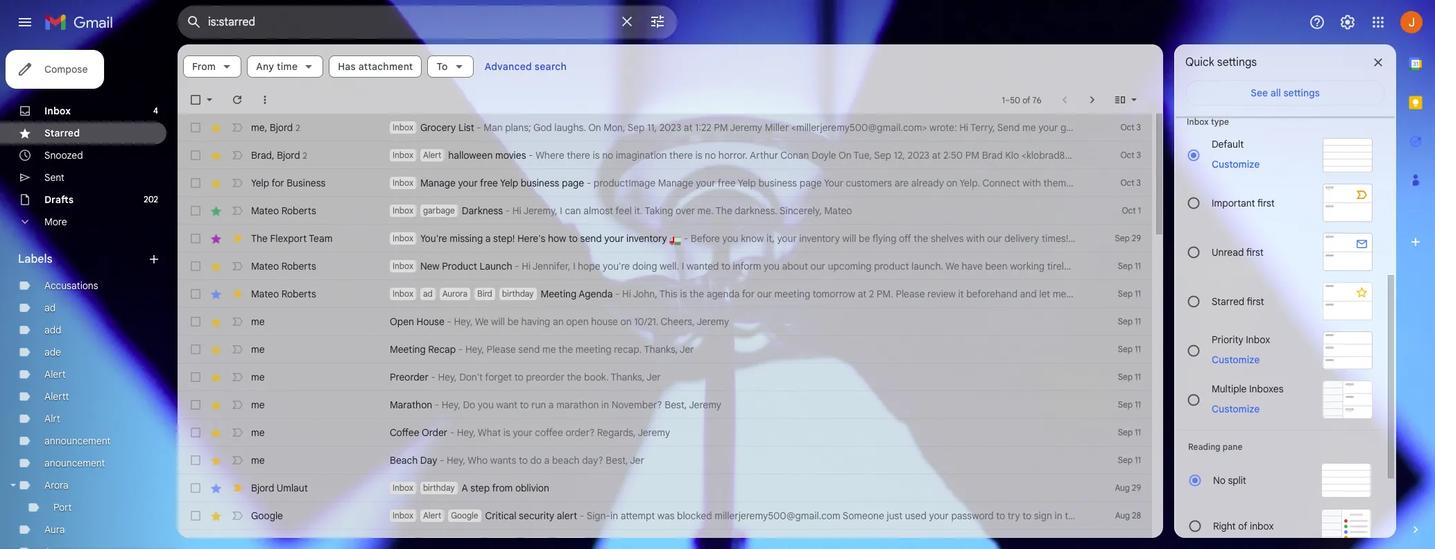 Task type: vqa. For each thing, say whether or not it's contained in the screenshot.
the on to the top
yes



Task type: locate. For each thing, give the bounding box(es) containing it.
1 aug from the top
[[1115, 483, 1130, 493]]

yelp down movies
[[500, 177, 518, 189]]

alert
[[423, 150, 441, 160], [44, 368, 66, 381], [423, 510, 441, 521]]

announcement inside row
[[423, 538, 480, 549]]

ad inside labels navigation
[[44, 302, 56, 314]]

3 customize button from the top
[[1203, 401, 1268, 417]]

you're
[[603, 260, 630, 273]]

in
[[601, 399, 609, 411], [610, 510, 618, 522], [1055, 510, 1062, 522]]

in right marathon
[[601, 399, 609, 411]]

aug left 28 at the right
[[1115, 510, 1130, 521]]

free left 'page.'
[[1164, 177, 1182, 189]]

hi left terry,
[[959, 121, 968, 134]]

first for important first
[[1257, 197, 1275, 209]]

know
[[1069, 288, 1092, 300]]

2 manage from the left
[[658, 177, 693, 189]]

multiple
[[1212, 383, 1247, 395]]

2 page from the left
[[800, 177, 822, 189]]

starred up snoozed
[[44, 127, 80, 139]]

1 vertical spatial meeting
[[576, 343, 611, 356]]

2 horizontal spatial at
[[932, 149, 941, 162]]

brad down the me , bjord 2
[[251, 149, 272, 161]]

1 horizontal spatial for
[[742, 288, 755, 300]]

starred link
[[44, 127, 80, 139]]

sent
[[44, 171, 64, 184]]

2 vertical spatial 2
[[869, 288, 874, 300]]

password
[[951, 510, 994, 522]]

we left have
[[945, 260, 959, 273]]

1 vertical spatial our
[[757, 288, 772, 300]]

1 vertical spatial wrote:
[[1132, 149, 1159, 162]]

2 horizontal spatial there
[[1103, 288, 1126, 300]]

the for meeting
[[558, 343, 573, 356]]

a right run
[[548, 399, 554, 411]]

13 row from the top
[[178, 447, 1152, 474]]

2 halloween from the left
[[1303, 149, 1348, 162]]

by
[[1089, 177, 1100, 189]]

0 vertical spatial of
[[1022, 95, 1030, 105]]

mateo roberts for meeting
[[251, 288, 316, 300]]

halloween right favorite
[[1303, 149, 1348, 162]]

advanced search button
[[479, 54, 572, 79]]

2 11 from the top
[[1135, 289, 1141, 299]]

1 vertical spatial first
[[1246, 246, 1264, 258]]

1 vertical spatial on
[[620, 316, 632, 328]]

in right the sign
[[1055, 510, 1062, 522]]

page.
[[1184, 177, 1209, 189]]

settings right all
[[1283, 87, 1320, 99]]

to right forget
[[514, 371, 523, 384]]

1 horizontal spatial best,
[[665, 399, 687, 411]]

29 for you're missing a step! here's how to send your inventory
[[1132, 233, 1141, 243]]

see
[[1251, 87, 1268, 99]]

2 roberts from the top
[[281, 260, 316, 273]]

1 horizontal spatial our
[[810, 260, 825, 273]]

in left 'attempt'
[[610, 510, 618, 522]]

the right me.
[[716, 205, 732, 217]]

customize button for default
[[1203, 156, 1268, 173]]

order?
[[566, 427, 595, 439]]

0 horizontal spatial yelp
[[251, 177, 269, 189]]

should
[[1274, 510, 1304, 522]]

doyle
[[812, 149, 836, 162]]

sep 29
[[1115, 233, 1141, 243]]

yelp up darkness.
[[738, 177, 756, 189]]

0 horizontal spatial the
[[251, 232, 268, 245]]

None checkbox
[[189, 93, 203, 107], [189, 121, 203, 135], [189, 232, 203, 246], [189, 287, 203, 301], [189, 315, 203, 329], [189, 370, 203, 384], [189, 426, 203, 440], [189, 454, 203, 467], [189, 481, 203, 495], [189, 509, 203, 523], [189, 93, 203, 107], [189, 121, 203, 135], [189, 232, 203, 246], [189, 287, 203, 301], [189, 315, 203, 329], [189, 370, 203, 384], [189, 426, 203, 440], [189, 454, 203, 467], [189, 481, 203, 495], [189, 509, 203, 523]]

meeting recap - hey, please send me the meeting recap. thanks, jer
[[390, 343, 694, 356]]

main content
[[178, 44, 1435, 549]]

1 3 from the top
[[1136, 122, 1141, 132]]

at
[[684, 121, 693, 134], [932, 149, 941, 162], [858, 288, 866, 300]]

on left yelp. at the top right
[[946, 177, 957, 189]]

6 row from the top
[[178, 252, 1369, 280]]

terry,
[[970, 121, 995, 134]]

favorite
[[1267, 149, 1301, 162]]

2 vertical spatial the
[[567, 371, 582, 384]]

starred
[[44, 127, 80, 139], [1212, 295, 1244, 308]]

birthday up be
[[502, 289, 534, 299]]

3 3 from the top
[[1136, 178, 1141, 188]]

0 horizontal spatial meeting
[[390, 343, 426, 356]]

29 for a step from oblivion
[[1132, 483, 1141, 493]]

1 customize from the top
[[1212, 158, 1260, 171]]

the left flexport
[[251, 232, 268, 245]]

and
[[1166, 260, 1183, 273], [1020, 288, 1037, 300]]

0 horizontal spatial product
[[874, 260, 909, 273]]

2 oct 3 from the top
[[1120, 150, 1141, 160]]

miller
[[765, 121, 789, 134]]

7 11 from the top
[[1135, 427, 1141, 438]]

brad left klo
[[982, 149, 1003, 162]]

inbox inside labels navigation
[[44, 105, 71, 117]]

customize
[[1212, 158, 1260, 171], [1212, 353, 1260, 366], [1212, 403, 1260, 415]]

bjord for me
[[270, 121, 293, 134]]

1
[[1002, 95, 1005, 105], [1138, 205, 1141, 216]]

mateo roberts for darkness
[[251, 205, 316, 217]]

ade link
[[44, 346, 61, 359]]

0 vertical spatial customize button
[[1203, 156, 1268, 173]]

1 29 from the top
[[1132, 233, 1141, 243]]

settings right quick
[[1217, 55, 1257, 69]]

what
[[478, 427, 501, 439]]

day
[[420, 454, 437, 467]]

alrt link
[[44, 413, 60, 425]]

oct 3 right list.
[[1120, 122, 1141, 132]]

roberts for inbox
[[281, 260, 316, 273]]

2 vertical spatial roberts
[[281, 288, 316, 300]]

1 vertical spatial please
[[487, 343, 516, 356]]

quick
[[1185, 55, 1214, 69]]

1 vertical spatial mateo roberts
[[251, 260, 316, 273]]

1 horizontal spatial pm
[[965, 149, 979, 162]]

1 vertical spatial what
[[1335, 510, 1357, 522]]

you're missing a step! here's how to send your inventory
[[420, 232, 670, 245]]

mateo for darkness
[[251, 205, 279, 217]]

you
[[764, 260, 780, 273], [1309, 260, 1325, 273], [478, 399, 494, 411], [1256, 510, 1272, 522]]

0 horizontal spatial on
[[588, 121, 601, 134]]

5 sep 11 from the top
[[1118, 372, 1141, 382]]

None checkbox
[[189, 148, 203, 162], [189, 176, 203, 190], [189, 204, 203, 218], [189, 259, 203, 273], [189, 343, 203, 356], [189, 398, 203, 412], [189, 537, 203, 549], [189, 148, 203, 162], [189, 176, 203, 190], [189, 204, 203, 218], [189, 259, 203, 273], [189, 343, 203, 356], [189, 398, 203, 412], [189, 537, 203, 549]]

manage up over
[[658, 177, 693, 189]]

what right the check
[[1335, 510, 1357, 522]]

12 row from the top
[[178, 419, 1152, 447]]

customize for default
[[1212, 158, 1260, 171]]

2 inside the me , bjord 2
[[296, 122, 300, 133]]

alert up alertt
[[44, 368, 66, 381]]

0 vertical spatial oct 3
[[1120, 122, 1141, 132]]

5 11 from the top
[[1135, 372, 1141, 382]]

aura link
[[44, 524, 65, 536]]

0 horizontal spatial send
[[518, 343, 540, 356]]

14 row from the top
[[178, 474, 1152, 502]]

add
[[44, 324, 61, 336]]

0 vertical spatial announcement
[[44, 435, 110, 447]]

support image
[[1309, 14, 1325, 31]]

free up darkness
[[480, 177, 498, 189]]

hi
[[959, 121, 968, 134], [512, 205, 521, 217], [522, 260, 531, 273], [622, 288, 631, 300]]

3 for your
[[1136, 178, 1141, 188]]

, down more icon
[[265, 121, 267, 134]]

how
[[548, 232, 566, 245]]

first right important
[[1257, 197, 1275, 209]]

compose button
[[6, 50, 104, 89]]

8 11 from the top
[[1135, 455, 1141, 465]]

multiple inboxes
[[1212, 383, 1283, 395]]

on left the mon,
[[588, 121, 601, 134]]

2 aug from the top
[[1115, 510, 1130, 521]]

1 product from the left
[[874, 260, 909, 273]]

0 horizontal spatial no
[[602, 149, 613, 162]]

1 vertical spatial on
[[839, 149, 851, 162]]

to left run
[[520, 399, 529, 411]]

birthday left a
[[423, 483, 455, 493]]

2 customize from the top
[[1212, 353, 1260, 366]]

8 sep 11 from the top
[[1118, 455, 1141, 465]]

hey, left who
[[447, 454, 466, 467]]

15 row from the top
[[178, 502, 1435, 530]]

clear search image
[[613, 8, 641, 35]]

2 sep 11 from the top
[[1118, 289, 1141, 299]]

starred for starred link
[[44, 127, 80, 139]]

hi left the john,
[[622, 288, 631, 300]]

meeting for meeting agenda - hi john, this is the agenda for our meeting tomorrow at 2 pm. please review it beforehand and let me know if there are any changes or additions. looking forward to seeing you.best,emil
[[541, 288, 577, 300]]

1 11 from the top
[[1135, 261, 1141, 271]]

thu, aug 17, 2023, 6:00 am element
[[1117, 537, 1141, 549]]

1 business from the left
[[521, 177, 559, 189]]

2 horizontal spatial in
[[1055, 510, 1062, 522]]

0 horizontal spatial at
[[684, 121, 693, 134]]

oct for list.
[[1120, 122, 1134, 132]]

drafts link
[[44, 194, 74, 206]]

1 yelp from the left
[[251, 177, 269, 189]]

hey, left the do
[[442, 399, 460, 411]]

1 horizontal spatial blocked
[[1173, 510, 1208, 522]]

pm right 2:50
[[965, 149, 979, 162]]

2 vertical spatial first
[[1247, 295, 1264, 308]]

1 vertical spatial at
[[932, 149, 941, 162]]

2023 right 11,
[[659, 121, 681, 134]]

2 horizontal spatial yelp
[[738, 177, 756, 189]]

3 customize from the top
[[1212, 403, 1260, 415]]

1 horizontal spatial ad
[[423, 289, 433, 299]]

0 horizontal spatial halloween
[[448, 149, 493, 162]]

of inside main content
[[1022, 95, 1030, 105]]

🚛 image
[[670, 234, 681, 245]]

ad up 'add' link
[[44, 302, 56, 314]]

1 horizontal spatial send
[[580, 232, 602, 245]]

starred inside labels navigation
[[44, 127, 80, 139]]

a left step!
[[485, 232, 491, 245]]

your right claiming
[[1142, 177, 1161, 189]]

the
[[716, 205, 732, 217], [251, 232, 268, 245]]

mateo
[[251, 205, 279, 217], [824, 205, 852, 217], [251, 260, 279, 273], [251, 288, 279, 300]]

1 manage from the left
[[420, 177, 456, 189]]

business up jeremy,
[[521, 177, 559, 189]]

row containing the flexport team
[[178, 225, 1152, 252]]

1 mateo roberts from the top
[[251, 205, 316, 217]]

inbox new product launch - hi jennifer, i hope you're doing well. i wanted to inform you about our upcoming product launch. we have been working tirelessly to develop a new and exciting product that i think you will love. i
[[393, 260, 1369, 273]]

page up the 'can'
[[562, 177, 584, 189]]

john,
[[633, 288, 657, 300]]

quick settings element
[[1185, 55, 1257, 80]]

the down open house - hey, we will be having an open house on 10/21. cheers, jeremy
[[558, 343, 573, 356]]

send
[[997, 121, 1020, 134]]

your up me.
[[696, 177, 715, 189]]

hey, for hey, please send me the meeting recap. thanks, jer
[[465, 343, 484, 356]]

announcement down a
[[423, 538, 480, 549]]

alert for halloween
[[423, 150, 441, 160]]

meeting down about
[[774, 288, 810, 300]]

row containing bjord umlaut
[[178, 474, 1152, 502]]

jeremy right november? on the left
[[689, 399, 721, 411]]

0 horizontal spatial please
[[487, 343, 516, 356]]

0 vertical spatial customize
[[1212, 158, 1260, 171]]

1 vertical spatial send
[[518, 343, 540, 356]]

bjord up yelp for business
[[277, 149, 300, 161]]

of right 'right'
[[1238, 520, 1247, 533]]

0 horizontal spatial what
[[1205, 149, 1226, 162]]

to left seeing
[[1335, 288, 1344, 300]]

you right the do
[[478, 399, 494, 411]]

coffee
[[535, 427, 563, 439]]

8 row from the top
[[178, 308, 1152, 336]]

doing
[[632, 260, 657, 273]]

bird
[[477, 289, 492, 299]]

2 3 from the top
[[1136, 150, 1141, 160]]

seeing
[[1346, 288, 1376, 300]]

business
[[287, 177, 326, 189]]

our right about
[[810, 260, 825, 273]]

is
[[593, 149, 600, 162], [695, 149, 702, 162], [680, 288, 687, 300], [503, 427, 510, 439]]

alert
[[557, 510, 577, 522]]

0 vertical spatial best,
[[665, 399, 687, 411]]

search
[[535, 60, 567, 73]]

1 horizontal spatial business
[[758, 177, 797, 189]]

2 mateo roberts from the top
[[251, 260, 316, 273]]

hey, for hey, what is your coffee order? regards, jeremy
[[457, 427, 476, 439]]

announcement up anouncement link
[[44, 435, 110, 447]]

the left agenda
[[689, 288, 704, 300]]

connect
[[982, 177, 1020, 189]]

1 vertical spatial ad
[[44, 302, 56, 314]]

page left your
[[800, 177, 822, 189]]

darkness.
[[735, 205, 777, 217]]

hey,
[[454, 316, 473, 328], [465, 343, 484, 356], [438, 371, 457, 384], [442, 399, 460, 411], [457, 427, 476, 439], [447, 454, 466, 467]]

wrote:
[[929, 121, 957, 134], [1132, 149, 1159, 162]]

to right the try
[[1023, 510, 1031, 522]]

1 vertical spatial birthday
[[423, 483, 455, 493]]

no left horror.
[[705, 149, 716, 162]]

0 horizontal spatial meeting
[[576, 343, 611, 356]]

1 vertical spatial customize button
[[1203, 351, 1268, 368]]

3 mateo roberts from the top
[[251, 288, 316, 300]]

1 vertical spatial 3
[[1136, 150, 1141, 160]]

thanks, down recap.
[[611, 371, 645, 384]]

1 vertical spatial we
[[475, 316, 489, 328]]

1 vertical spatial ,
[[272, 149, 274, 161]]

1 roberts from the top
[[281, 205, 316, 217]]

1 vertical spatial oct 3
[[1120, 150, 1141, 160]]

1 vertical spatial of
[[1238, 520, 1247, 533]]

1 horizontal spatial no
[[705, 149, 716, 162]]

at left pm.
[[858, 288, 866, 300]]

main menu image
[[17, 14, 33, 31]]

0 vertical spatial first
[[1257, 197, 1275, 209]]

oct 3 up claiming
[[1120, 150, 1141, 160]]

1 vertical spatial and
[[1020, 288, 1037, 300]]

google right account.
[[1139, 510, 1171, 522]]

3 yelp from the left
[[738, 177, 756, 189]]

priority
[[1212, 333, 1243, 346]]

halloween down list
[[448, 149, 493, 162]]

6 sep 11 from the top
[[1118, 399, 1141, 410]]

4 sep 11 from the top
[[1118, 344, 1141, 354]]

please up forget
[[487, 343, 516, 356]]

starred for starred first
[[1212, 295, 1244, 308]]

tab list
[[1396, 44, 1435, 499]]

3 right list.
[[1136, 122, 1141, 132]]

None search field
[[178, 6, 677, 39]]

1 horizontal spatial 1
[[1138, 205, 1141, 216]]

2 row from the top
[[178, 141, 1386, 169]]

man
[[484, 121, 503, 134]]

29
[[1132, 233, 1141, 243], [1132, 483, 1141, 493]]

0 vertical spatial starred
[[44, 127, 80, 139]]

1 vertical spatial best,
[[606, 454, 628, 467]]

2 vertical spatial oct 3
[[1120, 178, 1141, 188]]

tirelessly
[[1047, 260, 1086, 273]]

of left 76
[[1022, 95, 1030, 105]]

row containing announcement
[[178, 530, 1152, 549]]

1 vertical spatial announcement
[[423, 538, 480, 549]]

row
[[178, 114, 1165, 141], [178, 141, 1386, 169], [178, 169, 1245, 197], [178, 197, 1152, 225], [178, 225, 1152, 252], [178, 252, 1369, 280], [178, 280, 1435, 308], [178, 308, 1152, 336], [178, 336, 1152, 363], [178, 363, 1152, 391], [178, 391, 1152, 419], [178, 419, 1152, 447], [178, 447, 1152, 474], [178, 474, 1152, 502], [178, 502, 1435, 530], [178, 530, 1152, 549]]

sincerely,
[[780, 205, 822, 217]]

if
[[1094, 288, 1100, 300]]

customers
[[846, 177, 892, 189]]

oct 3 for claiming
[[1120, 178, 1141, 188]]

1 horizontal spatial are
[[1129, 288, 1143, 300]]

alert inside labels navigation
[[44, 368, 66, 381]]

2 inside brad , bjord 2
[[303, 150, 307, 161]]

1 blocked from the left
[[677, 510, 712, 522]]

1 vertical spatial starred
[[1212, 295, 1244, 308]]

2 customize button from the top
[[1203, 351, 1268, 368]]

our down the inform
[[757, 288, 772, 300]]

0 vertical spatial send
[[580, 232, 602, 245]]

aug for a step from oblivion
[[1115, 483, 1130, 493]]

0 vertical spatial meeting
[[541, 288, 577, 300]]

at left 2:50
[[932, 149, 941, 162]]

working
[[1010, 260, 1045, 273]]

labels
[[18, 252, 52, 266]]

there right the imagination
[[669, 149, 693, 162]]

settings image
[[1339, 14, 1356, 31]]

0 horizontal spatial on
[[620, 316, 632, 328]]

oct 3 for wrote:
[[1120, 150, 1141, 160]]

, for brad
[[272, 149, 274, 161]]

16 row from the top
[[178, 530, 1152, 549]]

product down the unread first
[[1222, 260, 1257, 273]]

1 vertical spatial alert
[[44, 368, 66, 381]]

3 roberts from the top
[[281, 288, 316, 300]]

,
[[265, 121, 267, 134], [272, 149, 274, 161]]

2 blocked from the left
[[1173, 510, 1208, 522]]

to
[[437, 60, 448, 73]]

0 vertical spatial aug
[[1115, 483, 1130, 493]]

0 vertical spatial we
[[945, 260, 959, 273]]

brad
[[251, 149, 272, 161], [982, 149, 1003, 162]]

blocked left them,
[[1173, 510, 1208, 522]]

we
[[945, 260, 959, 273], [475, 316, 489, 328]]

2023 right 12,
[[908, 149, 929, 162]]

important first
[[1212, 197, 1275, 209]]

1 horizontal spatial in
[[610, 510, 618, 522]]

2 29 from the top
[[1132, 483, 1141, 493]]

3 row from the top
[[178, 169, 1245, 197]]

1 horizontal spatial will
[[1327, 260, 1341, 273]]

blocked right the was
[[677, 510, 712, 522]]

tue,
[[854, 149, 872, 162]]

business down the arthur
[[758, 177, 797, 189]]

1 horizontal spatial please
[[896, 288, 925, 300]]

are
[[1229, 149, 1243, 162], [895, 177, 909, 189], [1129, 288, 1143, 300]]

1 customize button from the top
[[1203, 156, 1268, 173]]

to button
[[428, 55, 473, 78]]

3 sep 11 from the top
[[1118, 316, 1141, 327]]

aug for critical security alert
[[1115, 510, 1130, 521]]

changes
[[1163, 288, 1201, 300]]

yelp down brad , bjord 2
[[251, 177, 269, 189]]

0 vertical spatial please
[[896, 288, 925, 300]]

first up that
[[1246, 246, 1264, 258]]

1 horizontal spatial there
[[669, 149, 693, 162]]

agenda
[[579, 288, 613, 300]]

pane
[[1223, 442, 1243, 452]]

refresh image
[[230, 93, 244, 107]]

movies?
[[1350, 149, 1386, 162]]

1 vertical spatial 29
[[1132, 483, 1141, 493]]

alert for critical
[[423, 510, 441, 521]]

2 vertical spatial 3
[[1136, 178, 1141, 188]]

6 11 from the top
[[1135, 399, 1141, 410]]

1 horizontal spatial meeting
[[541, 288, 577, 300]]

i
[[560, 205, 562, 217], [573, 260, 575, 273], [682, 260, 684, 273], [1280, 260, 1282, 273], [1367, 260, 1369, 273]]

1 oct 3 from the top
[[1120, 122, 1141, 132]]

1 vertical spatial roberts
[[281, 260, 316, 273]]

- up almost
[[587, 177, 591, 189]]

50
[[1010, 95, 1020, 105]]

0 horizontal spatial google
[[251, 510, 283, 522]]

1 vertical spatial will
[[491, 316, 505, 328]]

list
[[458, 121, 474, 134]]

2 for brad
[[303, 150, 307, 161]]

please right pm.
[[896, 288, 925, 300]]

and left let
[[1020, 288, 1037, 300]]

for
[[272, 177, 284, 189], [742, 288, 755, 300]]

5 row from the top
[[178, 225, 1152, 252]]

3 left hey
[[1136, 150, 1141, 160]]

3 oct 3 from the top
[[1120, 178, 1141, 188]]

4
[[153, 105, 158, 116]]

0 horizontal spatial announcement
[[44, 435, 110, 447]]

3 11 from the top
[[1135, 316, 1141, 327]]

0 horizontal spatial 2023
[[659, 121, 681, 134]]

the for agenda
[[689, 288, 704, 300]]

1 horizontal spatial manage
[[658, 177, 693, 189]]

inbox grocery list - man plans; god laughs. on mon, sep 11, 2023 at 1:22 pm jeremy miller <millerjeremy500@gmail.com> wrote: hi terry, send me your grocery list. thanks, jer
[[393, 121, 1165, 134]]

let
[[1039, 288, 1050, 300]]

2 up business
[[303, 150, 307, 161]]

someone
[[843, 510, 884, 522]]



Task type: describe. For each thing, give the bounding box(es) containing it.
forget
[[485, 371, 512, 384]]

1 no from the left
[[602, 149, 613, 162]]

brad , bjord 2
[[251, 149, 307, 161]]

looking
[[1261, 288, 1296, 300]]

jeremy down agenda
[[697, 316, 729, 328]]

your up darkness
[[458, 177, 478, 189]]

i left the 'can'
[[560, 205, 562, 217]]

0 vertical spatial what
[[1205, 149, 1226, 162]]

oblivion
[[515, 482, 549, 495]]

no split
[[1213, 474, 1246, 487]]

- right recap at the bottom
[[458, 343, 463, 356]]

labels navigation
[[0, 44, 178, 549]]

0 horizontal spatial birthday
[[423, 483, 455, 493]]

jeremy left miller
[[730, 121, 762, 134]]

unread
[[1212, 246, 1244, 258]]

0 horizontal spatial there
[[567, 149, 590, 162]]

hi left "jennifer,"
[[522, 260, 531, 273]]

2 horizontal spatial are
[[1229, 149, 1243, 162]]

announcement inside labels navigation
[[44, 435, 110, 447]]

bjord for brad
[[277, 149, 300, 161]]

11 row from the top
[[178, 391, 1152, 419]]

see all settings button
[[1185, 80, 1385, 105]]

4 11 from the top
[[1135, 344, 1141, 354]]

customize button for priority inbox
[[1203, 351, 1268, 368]]

1 horizontal spatial meeting
[[774, 288, 810, 300]]

quick settings
[[1185, 55, 1257, 69]]

inbox link
[[44, 105, 71, 117]]

1 horizontal spatial on
[[839, 149, 851, 162]]

2 product from the left
[[1222, 260, 1257, 273]]

1 vertical spatial thanks,
[[644, 343, 678, 356]]

at for jeremy
[[684, 121, 693, 134]]

first for unread first
[[1246, 246, 1264, 258]]

klo
[[1005, 149, 1019, 162]]

zephyr
[[558, 538, 584, 549]]

2 yelp from the left
[[500, 177, 518, 189]]

guys
[[1181, 149, 1202, 162]]

9 row from the top
[[178, 336, 1152, 363]]

your up you're
[[604, 232, 624, 245]]

inbox type element
[[1187, 117, 1373, 127]]

a right do
[[544, 454, 550, 467]]

1 horizontal spatial and
[[1166, 260, 1183, 273]]

to left the try
[[996, 510, 1005, 522]]

hey, left don't
[[438, 371, 457, 384]]

right
[[1213, 520, 1236, 533]]

- right launch
[[515, 260, 519, 273]]

your left grocery
[[1038, 121, 1058, 134]]

from button
[[183, 55, 241, 78]]

oct 1
[[1122, 205, 1141, 216]]

76
[[1032, 95, 1041, 105]]

inbox type
[[1187, 117, 1229, 127]]

0 horizontal spatial we
[[475, 316, 489, 328]]

to left do
[[519, 454, 528, 467]]

more image
[[258, 93, 272, 107]]

search mail image
[[182, 10, 207, 35]]

reading
[[1188, 442, 1220, 452]]

11 for 6th row from the bottom
[[1135, 399, 1141, 410]]

2 business from the left
[[758, 177, 797, 189]]

- down over
[[681, 232, 691, 245]]

- right order
[[450, 427, 454, 439]]

11 for tenth row from the bottom
[[1135, 289, 1141, 299]]

1 halloween from the left
[[448, 149, 493, 162]]

default
[[1212, 138, 1244, 151]]

is down 1:22 on the left top
[[695, 149, 702, 162]]

inform
[[733, 260, 761, 273]]

snoozed link
[[44, 149, 83, 162]]

0 horizontal spatial settings
[[1217, 55, 1257, 69]]

- left where
[[529, 149, 533, 162]]

jer up hey
[[1151, 121, 1165, 134]]

has attachment button
[[329, 55, 422, 78]]

open
[[566, 316, 589, 328]]

but
[[1238, 510, 1253, 522]]

0 vertical spatial on
[[946, 177, 957, 189]]

202
[[144, 194, 158, 205]]

2 vertical spatial are
[[1129, 288, 1143, 300]]

sign
[[1034, 510, 1052, 522]]

row containing brad
[[178, 141, 1386, 169]]

don't
[[459, 371, 483, 384]]

7 sep 11 from the top
[[1118, 427, 1141, 438]]

11 for 10th row from the top
[[1135, 372, 1141, 382]]

i right love.
[[1367, 260, 1369, 273]]

your left coffee
[[513, 427, 532, 439]]

hey, for hey, we will be having an open house on 10/21. cheers, jeremy
[[454, 316, 473, 328]]

to left the inform
[[721, 260, 730, 273]]

you right but
[[1256, 510, 1272, 522]]

0 vertical spatial thanks,
[[1115, 121, 1149, 134]]

0 horizontal spatial are
[[895, 177, 909, 189]]

right of inbox
[[1213, 520, 1274, 533]]

0 vertical spatial 1
[[1002, 95, 1005, 105]]

main content containing from
[[178, 44, 1435, 549]]

- right day
[[440, 454, 444, 467]]

the flexport team
[[251, 232, 333, 245]]

customize for multiple inboxes
[[1212, 403, 1260, 415]]

0 horizontal spatial and
[[1020, 288, 1037, 300]]

agenda
[[707, 288, 740, 300]]

is up productimage
[[593, 149, 600, 162]]

your right used
[[929, 510, 949, 522]]

time
[[277, 60, 298, 73]]

over
[[676, 205, 695, 217]]

sign
[[1211, 177, 1230, 189]]

, for me
[[265, 121, 267, 134]]

2 for me
[[296, 122, 300, 133]]

labels heading
[[18, 252, 147, 266]]

- right agenda
[[615, 288, 620, 300]]

now
[[1069, 177, 1087, 189]]

reading pane
[[1188, 442, 1243, 452]]

1 free from the left
[[480, 177, 498, 189]]

been
[[985, 260, 1007, 273]]

0 horizontal spatial best,
[[606, 454, 628, 467]]

10/21.
[[634, 316, 658, 328]]

customize button for multiple inboxes
[[1203, 401, 1268, 417]]

1 horizontal spatial we
[[945, 260, 959, 273]]

coffee order - hey, what is your coffee order? regards, jeremy
[[390, 427, 670, 439]]

- right darkness
[[505, 205, 510, 217]]

a step from oblivion
[[462, 482, 549, 495]]

advanced search options image
[[644, 8, 671, 35]]

marathon
[[556, 399, 599, 411]]

oct for wrote:
[[1120, 150, 1134, 160]]

your left favorite
[[1245, 149, 1265, 162]]

row containing yelp for business
[[178, 169, 1245, 197]]

unread first
[[1212, 246, 1264, 258]]

tomorrow
[[813, 288, 855, 300]]

or
[[1204, 288, 1213, 300]]

gmail image
[[44, 8, 120, 36]]

0 vertical spatial will
[[1327, 260, 1341, 273]]

toggle split pane mode image
[[1113, 93, 1127, 107]]

this
[[659, 288, 678, 300]]

11 for 5th row from the bottom
[[1135, 427, 1141, 438]]

- right marathon
[[435, 399, 439, 411]]

at for please
[[858, 288, 866, 300]]

me , bjord 2
[[251, 121, 300, 134]]

your left account.
[[1076, 510, 1096, 522]]

hey, for hey, who wants to do a beach day? best, jer
[[447, 454, 466, 467]]

1 row from the top
[[178, 114, 1165, 141]]

0 vertical spatial 2023
[[659, 121, 681, 134]]

settings inside button
[[1283, 87, 1320, 99]]

0 horizontal spatial our
[[757, 288, 772, 300]]

wanted
[[687, 260, 719, 273]]

1 horizontal spatial brad
[[982, 149, 1003, 162]]

- right list
[[477, 121, 481, 134]]

roberts for darkness
[[281, 205, 316, 217]]

an
[[553, 316, 564, 328]]

roberts for meeting
[[281, 288, 316, 300]]

launch.
[[911, 260, 943, 273]]

- right alert
[[580, 510, 584, 522]]

jer up november? on the left
[[646, 371, 661, 384]]

0 vertical spatial birthday
[[502, 289, 534, 299]]

to right the sign
[[1065, 510, 1074, 522]]

i right well.
[[682, 260, 684, 273]]

1 vertical spatial 2023
[[908, 149, 929, 162]]

jeremy,
[[523, 205, 557, 217]]

advanced search
[[485, 60, 567, 73]]

oct 3 for list.
[[1120, 122, 1141, 132]]

is right this
[[680, 288, 687, 300]]

0 vertical spatial pm
[[714, 121, 728, 134]]

mateo for meeting agenda
[[251, 288, 279, 300]]

Search mail text field
[[208, 15, 610, 29]]

jer down 'regards,'
[[630, 454, 644, 467]]

run
[[531, 399, 546, 411]]

1 page from the left
[[562, 177, 584, 189]]

conan
[[781, 149, 809, 162]]

missing
[[450, 232, 483, 245]]

additions.
[[1215, 288, 1258, 300]]

inboxes
[[1249, 383, 1283, 395]]

grocery
[[420, 121, 456, 134]]

who
[[468, 454, 488, 467]]

11 for 13th row
[[1135, 455, 1141, 465]]

is right 'what'
[[503, 427, 510, 439]]

oct for claiming
[[1120, 178, 1134, 188]]

sign-
[[587, 510, 610, 522]]

1 inside row
[[1138, 205, 1141, 216]]

first for starred first
[[1247, 295, 1264, 308]]

i left hope
[[573, 260, 575, 273]]

11 for ninth row from the bottom
[[1135, 316, 1141, 327]]

you're
[[420, 232, 447, 245]]

aug 29
[[1115, 483, 1141, 493]]

- right house
[[447, 316, 451, 328]]

oct up sep 29
[[1122, 205, 1136, 216]]

step!
[[493, 232, 515, 245]]

advanced
[[485, 60, 532, 73]]

2 vertical spatial thanks,
[[611, 371, 645, 384]]

no
[[1213, 474, 1225, 487]]

any time button
[[247, 55, 323, 78]]

2 horizontal spatial google
[[1139, 510, 1171, 522]]

meeting agenda - hi john, this is the agenda for our meeting tomorrow at 2 pm. please review it beforehand and let me know if there are any changes or additions. looking forward to seeing you.best,emil
[[541, 288, 1435, 300]]

0 horizontal spatial will
[[491, 316, 505, 328]]

0 horizontal spatial wrote:
[[929, 121, 957, 134]]

row containing google
[[178, 502, 1435, 530]]

1 sep 11 from the top
[[1118, 261, 1141, 271]]

you left about
[[764, 260, 780, 273]]

november?
[[611, 399, 662, 411]]

mateo for new product launch
[[251, 260, 279, 273]]

the for book.
[[567, 371, 582, 384]]

i right that
[[1280, 260, 1282, 273]]

preorder - hey, don't forget to preorder the book. thanks, jer
[[390, 371, 661, 384]]

- right preorder
[[431, 371, 435, 384]]

step
[[470, 482, 490, 495]]

feel
[[615, 205, 632, 217]]

attempt
[[620, 510, 655, 522]]

do
[[530, 454, 542, 467]]

2 no from the left
[[705, 149, 716, 162]]

0 horizontal spatial for
[[272, 177, 284, 189]]

2 horizontal spatial 2
[[869, 288, 874, 300]]

reading pane element
[[1188, 442, 1371, 452]]

to right "how"
[[569, 232, 578, 245]]

10 row from the top
[[178, 363, 1152, 391]]

1 vertical spatial pm
[[965, 149, 979, 162]]

to left develop
[[1089, 260, 1098, 273]]

0 vertical spatial the
[[716, 205, 732, 217]]

3 for thanks,
[[1136, 122, 1141, 132]]

open
[[390, 316, 414, 328]]

team
[[309, 232, 333, 245]]

meeting for meeting recap - hey, please send me the meeting recap. thanks, jer
[[390, 343, 426, 356]]

3 for hey
[[1136, 150, 1141, 160]]

0 horizontal spatial in
[[601, 399, 609, 411]]

7 row from the top
[[178, 280, 1435, 308]]

2 vertical spatial bjord
[[251, 482, 274, 495]]

having
[[521, 316, 550, 328]]

a left "new"
[[1137, 260, 1143, 273]]

4 row from the top
[[178, 197, 1152, 225]]

alert link
[[44, 368, 66, 381]]

you right think
[[1309, 260, 1325, 273]]

inbox inside inbox grocery list - man plans; god laughs. on mon, sep 11, 2023 at 1:22 pm jeremy miller <millerjeremy500@gmail.com> wrote: hi terry, send me your grocery list. thanks, jer
[[393, 122, 413, 132]]

1 horizontal spatial google
[[451, 510, 478, 521]]

0 horizontal spatial brad
[[251, 149, 272, 161]]

1 vertical spatial for
[[742, 288, 755, 300]]

customize for priority inbox
[[1212, 353, 1260, 366]]

new
[[420, 260, 440, 273]]

happened.
[[1359, 510, 1407, 522]]

jer down cheers,
[[680, 343, 694, 356]]

1 horizontal spatial what
[[1335, 510, 1357, 522]]

check
[[1409, 510, 1435, 522]]

check
[[1306, 510, 1333, 522]]

hi left jeremy,
[[512, 205, 521, 217]]

darkness - hi jeremy, i can almost feel it. taking over me. the darkness. sincerely, mateo
[[462, 205, 852, 217]]

be
[[507, 316, 519, 328]]

jeremy down november? on the left
[[638, 427, 670, 439]]

aug 28
[[1115, 510, 1141, 521]]

older image
[[1085, 93, 1099, 107]]

ad inside row
[[423, 289, 433, 299]]

2 free from the left
[[718, 177, 736, 189]]

inbox inside inbox manage your free yelp business page - productimage manage your free yelp business page your customers are already on yelp. connect with them now by claiming your free page. sign up
[[393, 178, 413, 188]]

inbox inside inbox new product launch - hi jennifer, i hope you're doing well. i wanted to inform you about our upcoming product launch. we have been working tirelessly to develop a new and exciting product that i think you will love. i
[[393, 261, 413, 271]]

here's
[[517, 232, 545, 245]]

11 for 11th row from the bottom of the main content containing from
[[1135, 261, 1141, 271]]

well.
[[660, 260, 679, 273]]

3 free from the left
[[1164, 177, 1182, 189]]

mateo roberts for inbox
[[251, 260, 316, 273]]



